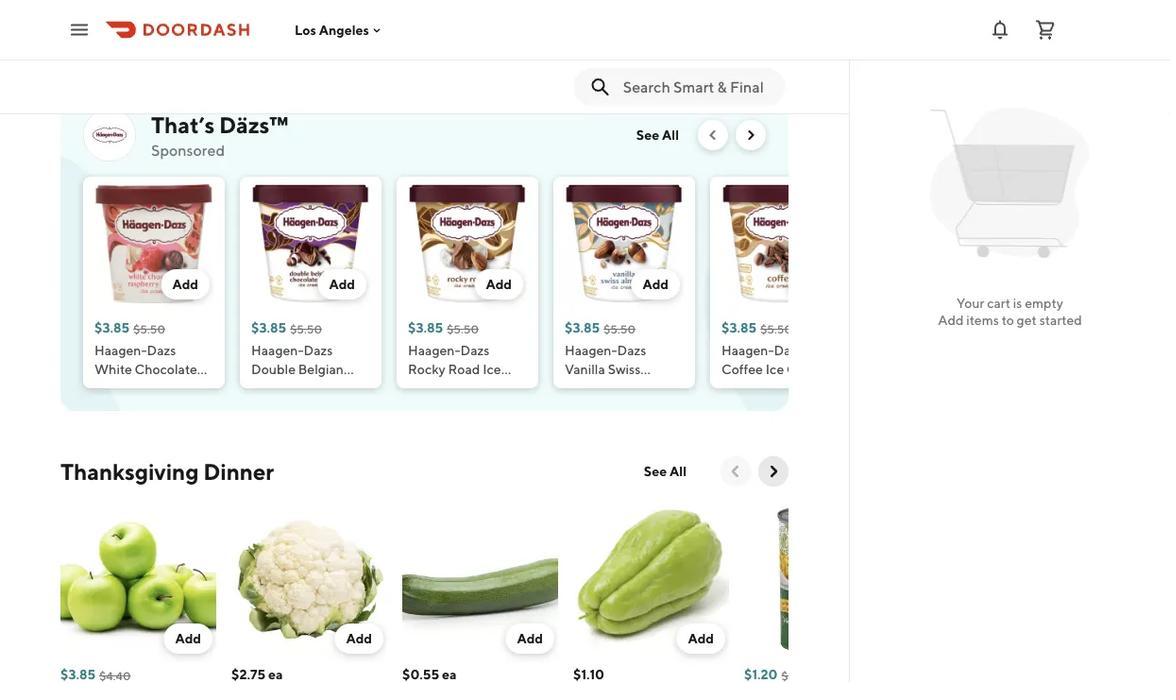 Task type: locate. For each thing, give the bounding box(es) containing it.
sponsored
[[60, 30, 125, 45], [151, 141, 225, 159]]

ice inside $3.85 $5.50 haagen-dazs vanilla swiss almond ice cream (14 oz)
[[616, 380, 634, 396]]

$5.50 for swiss
[[604, 322, 636, 335]]

3 $5.50 from the left
[[447, 322, 479, 335]]

chocolate
[[135, 361, 197, 377], [251, 380, 314, 396]]

$3.85 up double
[[251, 320, 287, 335]]

add button
[[161, 269, 210, 300], [161, 269, 210, 300], [318, 269, 367, 300], [318, 269, 367, 300], [475, 269, 524, 300], [475, 269, 524, 300], [632, 269, 680, 300], [632, 269, 680, 300], [164, 624, 213, 654], [164, 624, 213, 654], [335, 624, 384, 654], [335, 624, 384, 654], [506, 624, 555, 654], [506, 624, 555, 654], [677, 624, 726, 654], [677, 624, 726, 654]]

$5.50 inside the $3.85 $5.50 haagen-dazs white chocolate raspberry truffle ice cream (14 oz)
[[133, 322, 165, 335]]

1 $5.50 from the left
[[133, 322, 165, 335]]

$3.85 inside $3.85 $5.50 haagen-dazs vanilla swiss almond ice cream (14 oz)
[[565, 320, 600, 335]]

2 ea from the left
[[442, 667, 457, 682]]

haagen-dazs coffee ice cream (14 oz) image
[[722, 184, 841, 303]]

cream inside $3.85 $5.50 haagen-dazs vanilla swiss almond ice cream (14 oz)
[[637, 380, 677, 396]]

haagen- for double
[[251, 343, 304, 358]]

$2.75 ea
[[232, 667, 283, 682]]

ice inside $3.85 $5.50 haagen-dazs rocky road ice cream (14 oz)
[[483, 361, 501, 377]]

your cart is empty add items to get started
[[939, 295, 1083, 328]]

1 horizontal spatial ea
[[442, 667, 457, 682]]

ice right chip
[[348, 380, 367, 396]]

empty retail cart image
[[922, 95, 1100, 272]]

(14 inside $3.85 $5.50 haagen-dazs vanilla swiss almond ice cream (14 oz)
[[565, 399, 583, 415]]

ice down swiss on the right
[[616, 380, 634, 396]]

see all link
[[625, 120, 691, 150], [633, 456, 698, 487]]

(14 inside $3.85 $5.50 haagen-dazs double belgian chocolate chip ice cream (14 oz)
[[294, 399, 312, 415]]

(14
[[451, 380, 469, 396], [722, 380, 740, 396], [159, 399, 176, 415], [294, 399, 312, 415], [565, 399, 583, 415]]

haagen- up 'rocky'
[[408, 343, 461, 358]]

dazs inside the $3.85 $5.50 haagen-dazs coffee ice cream (14 oz)
[[774, 343, 804, 358]]

ea right $0.55
[[442, 667, 457, 682]]

haagen- up coffee
[[722, 343, 774, 358]]

0 vertical spatial previous button of carousel image
[[706, 128, 721, 143]]

is
[[1014, 295, 1023, 311]]

all
[[663, 127, 679, 143], [670, 464, 687, 479]]

haagen- inside $3.85 $5.50 haagen-dazs rocky road ice cream (14 oz)
[[408, 343, 461, 358]]

double
[[251, 361, 296, 377]]

add for small cauliflower (each) image
[[346, 631, 372, 646]]

$5.50 up coffee
[[761, 322, 793, 335]]

dazs for ice
[[774, 343, 804, 358]]

$3.85 up white
[[95, 320, 130, 335]]

5 $5.50 from the left
[[761, 322, 793, 335]]

cream down 'rocky'
[[408, 380, 449, 396]]

notification bell image
[[989, 18, 1012, 41]]

oz) down almond
[[585, 399, 604, 415]]

dazs up swiss on the right
[[618, 343, 647, 358]]

oz)
[[472, 380, 490, 396], [742, 380, 761, 396], [179, 399, 197, 415], [315, 399, 333, 415], [585, 399, 604, 415]]

$3.85 left $4.40
[[60, 667, 96, 682]]

ea right the "$2.75"
[[268, 667, 283, 682]]

$3.85 for $4.40
[[60, 667, 96, 682]]

3 haagen- from the left
[[408, 343, 461, 358]]

thanksgiving
[[60, 458, 199, 485]]

cream inside the $3.85 $5.50 haagen-dazs coffee ice cream (14 oz)
[[787, 361, 828, 377]]

4 $5.50 from the left
[[604, 322, 636, 335]]

$3.85 $5.50 haagen-dazs double belgian chocolate chip ice cream (14 oz)
[[251, 320, 367, 415]]

0 horizontal spatial ea
[[268, 667, 283, 682]]

haagen-dazs rocky road ice cream (14 oz) image
[[408, 184, 527, 303]]

$0.55
[[403, 667, 440, 682]]

1 vertical spatial all
[[670, 464, 687, 479]]

cream down swiss on the right
[[637, 380, 677, 396]]

0 vertical spatial see all
[[637, 127, 679, 143]]

previous button of carousel image left next button of carousel icon
[[706, 128, 721, 143]]

0 horizontal spatial chocolate
[[135, 361, 197, 377]]

0 in cart. click to edit quantity image
[[789, 269, 837, 300]]

previous button of carousel image
[[706, 128, 721, 143], [727, 462, 746, 481]]

ice right coffee
[[766, 361, 785, 377]]

$3.85 $4.40
[[60, 667, 131, 682]]

belgian
[[298, 361, 344, 377]]

ice inside $3.85 $5.50 haagen-dazs double belgian chocolate chip ice cream (14 oz)
[[348, 380, 367, 396]]

oz) down road
[[472, 380, 490, 396]]

0 vertical spatial all
[[663, 127, 679, 143]]

los angeles button
[[295, 22, 385, 38]]

started
[[1040, 312, 1083, 328]]

dazs for chocolate
[[147, 343, 176, 358]]

haagen- inside the $3.85 $5.50 haagen-dazs coffee ice cream (14 oz)
[[722, 343, 774, 358]]

$5.50 up swiss on the right
[[604, 322, 636, 335]]

$5.50 inside $3.85 $5.50 haagen-dazs vanilla swiss almond ice cream (14 oz)
[[604, 322, 636, 335]]

1 horizontal spatial previous button of carousel image
[[727, 462, 746, 481]]

add
[[172, 276, 198, 292], [329, 276, 355, 292], [486, 276, 512, 292], [643, 276, 669, 292], [939, 312, 964, 328], [175, 631, 201, 646], [346, 631, 372, 646], [517, 631, 543, 646], [688, 631, 714, 646]]

ice inside the $3.85 $5.50 haagen-dazs coffee ice cream (14 oz)
[[766, 361, 785, 377]]

4 haagen- from the left
[[565, 343, 618, 358]]

chocolate down double
[[251, 380, 314, 396]]

(14 down coffee
[[722, 380, 740, 396]]

$3.85 inside $3.85 $5.50 haagen-dazs double belgian chocolate chip ice cream (14 oz)
[[251, 320, 287, 335]]

0 vertical spatial sponsored
[[60, 30, 125, 45]]

0 horizontal spatial sponsored
[[60, 30, 125, 45]]

cream inside the $3.85 $5.50 haagen-dazs white chocolate raspberry truffle ice cream (14 oz)
[[116, 399, 156, 415]]

3 dazs from the left
[[461, 343, 490, 358]]

items
[[967, 312, 1000, 328]]

haagen- up double
[[251, 343, 304, 358]]

$3.85 $5.50 haagen-dazs coffee ice cream (14 oz)
[[722, 320, 828, 396]]

dazs down the 0 in cart. click to edit quantity image
[[774, 343, 804, 358]]

dazs up truffle
[[147, 343, 176, 358]]

$3.85 up 'rocky'
[[408, 320, 443, 335]]

$3.85 up vanilla
[[565, 320, 600, 335]]

(14 inside the $3.85 $5.50 haagen-dazs coffee ice cream (14 oz)
[[722, 380, 740, 396]]

dazs up belgian at bottom left
[[304, 343, 333, 358]]

$2.75
[[232, 667, 266, 682]]

oz) down coffee
[[742, 380, 761, 396]]

cream right coffee
[[787, 361, 828, 377]]

(14 down truffle
[[159, 399, 176, 415]]

1 horizontal spatial sponsored
[[151, 141, 225, 159]]

dazs for swiss
[[618, 343, 647, 358]]

(14 down almond
[[565, 399, 583, 415]]

$5.50 for ice
[[761, 322, 793, 335]]

2 $5.50 from the left
[[290, 322, 322, 335]]

see all
[[637, 127, 679, 143], [644, 464, 687, 479]]

2 dazs from the left
[[304, 343, 333, 358]]

haagen- up vanilla
[[565, 343, 618, 358]]

$3.85 inside the $3.85 $5.50 haagen-dazs white chocolate raspberry truffle ice cream (14 oz)
[[95, 320, 130, 335]]

1 vertical spatial see all
[[644, 464, 687, 479]]

oz) down truffle
[[179, 399, 197, 415]]

$5.50 up raspberry
[[133, 322, 165, 335]]

haagen- inside $3.85 $5.50 haagen-dazs double belgian chocolate chip ice cream (14 oz)
[[251, 343, 304, 358]]

$3.85 inside $3.85 $5.50 haagen-dazs rocky road ice cream (14 oz)
[[408, 320, 443, 335]]

$5.50 inside the $3.85 $5.50 haagen-dazs coffee ice cream (14 oz)
[[761, 322, 793, 335]]

0 vertical spatial see
[[637, 127, 660, 143]]

$5.50 inside $3.85 $5.50 haagen-dazs rocky road ice cream (14 oz)
[[447, 322, 479, 335]]

ea
[[268, 667, 283, 682], [442, 667, 457, 682]]

haagen-dazs double belgian chocolate chip ice cream (14 oz) image
[[251, 184, 370, 303]]

2 haagen- from the left
[[251, 343, 304, 358]]

oz) down chip
[[315, 399, 333, 415]]

haagen- inside the $3.85 $5.50 haagen-dazs white chocolate raspberry truffle ice cream (14 oz)
[[95, 343, 147, 358]]

see
[[637, 127, 660, 143], [644, 464, 667, 479]]

dazs up road
[[461, 343, 490, 358]]

$3.85 for haagen-dazs white chocolate raspberry truffle ice cream (14 oz)
[[95, 320, 130, 335]]

$5.50 up road
[[447, 322, 479, 335]]

dazs inside $3.85 $5.50 haagen-dazs rocky road ice cream (14 oz)
[[461, 343, 490, 358]]

$3.85 for haagen-dazs rocky road ice cream (14 oz)
[[408, 320, 443, 335]]

sponsored inside that's däzs™ sponsored
[[151, 141, 225, 159]]

1 haagen- from the left
[[95, 343, 147, 358]]

5 dazs from the left
[[774, 343, 804, 358]]

cream
[[787, 361, 828, 377], [408, 380, 449, 396], [637, 380, 677, 396], [116, 399, 156, 415], [251, 399, 292, 415]]

0 vertical spatial see all link
[[625, 120, 691, 150]]

$5.50 up belgian at bottom left
[[290, 322, 322, 335]]

4 dazs from the left
[[618, 343, 647, 358]]

ice
[[483, 361, 501, 377], [766, 361, 785, 377], [348, 380, 367, 396], [616, 380, 634, 396], [95, 399, 113, 415]]

1 dazs from the left
[[147, 343, 176, 358]]

thanksgiving dinner link
[[60, 456, 274, 487]]

to
[[1002, 312, 1015, 328]]

see for top the see all link
[[637, 127, 660, 143]]

angeles
[[319, 22, 369, 38]]

$3.85 $5.50 haagen-dazs white chocolate raspberry truffle ice cream (14 oz)
[[95, 320, 198, 415]]

(14 inside $3.85 $5.50 haagen-dazs rocky road ice cream (14 oz)
[[451, 380, 469, 396]]

haagen- for white
[[95, 343, 147, 358]]

cream inside $3.85 $5.50 haagen-dazs double belgian chocolate chip ice cream (14 oz)
[[251, 399, 292, 415]]

empty
[[1026, 295, 1064, 311]]

dazs inside the $3.85 $5.50 haagen-dazs white chocolate raspberry truffle ice cream (14 oz)
[[147, 343, 176, 358]]

vanilla
[[565, 361, 606, 377]]

haagen- up white
[[95, 343, 147, 358]]

0 vertical spatial chocolate
[[135, 361, 197, 377]]

1 vertical spatial previous button of carousel image
[[727, 462, 746, 481]]

dazs inside $3.85 $5.50 haagen-dazs double belgian chocolate chip ice cream (14 oz)
[[304, 343, 333, 358]]

ice right road
[[483, 361, 501, 377]]

0 horizontal spatial previous button of carousel image
[[706, 128, 721, 143]]

dazs
[[147, 343, 176, 358], [304, 343, 333, 358], [461, 343, 490, 358], [618, 343, 647, 358], [774, 343, 804, 358]]

haagen- inside $3.85 $5.50 haagen-dazs vanilla swiss almond ice cream (14 oz)
[[565, 343, 618, 358]]

dazs inside $3.85 $5.50 haagen-dazs vanilla swiss almond ice cream (14 oz)
[[618, 343, 647, 358]]

cream down double
[[251, 399, 292, 415]]

next button of carousel image
[[765, 462, 783, 481]]

(14 down road
[[451, 380, 469, 396]]

chocolate up truffle
[[135, 361, 197, 377]]

1 vertical spatial chocolate
[[251, 380, 314, 396]]

$3.85 up coffee
[[722, 320, 757, 335]]

small cauliflower (each) image
[[232, 502, 387, 658]]

$5.50
[[133, 322, 165, 335], [290, 322, 322, 335], [447, 322, 479, 335], [604, 322, 636, 335], [761, 322, 793, 335]]

(14 down belgian at bottom left
[[294, 399, 312, 415]]

$5.50 inside $3.85 $5.50 haagen-dazs double belgian chocolate chip ice cream (14 oz)
[[290, 322, 322, 335]]

1 vertical spatial sponsored
[[151, 141, 225, 159]]

ea for $2.75 ea
[[268, 667, 283, 682]]

1 vertical spatial see
[[644, 464, 667, 479]]

$3.85
[[95, 320, 130, 335], [251, 320, 287, 335], [408, 320, 443, 335], [565, 320, 600, 335], [722, 320, 757, 335], [60, 667, 96, 682]]

(14 inside the $3.85 $5.50 haagen-dazs white chocolate raspberry truffle ice cream (14 oz)
[[159, 399, 176, 415]]

cream down raspberry
[[116, 399, 156, 415]]

ice down raspberry
[[95, 399, 113, 415]]

1 ea from the left
[[268, 667, 283, 682]]

$3.85 inside the $3.85 $5.50 haagen-dazs coffee ice cream (14 oz)
[[722, 320, 757, 335]]

5 haagen- from the left
[[722, 343, 774, 358]]

1 horizontal spatial chocolate
[[251, 380, 314, 396]]

previous button of carousel image left next button of carousel image
[[727, 462, 746, 481]]

haagen-
[[95, 343, 147, 358], [251, 343, 304, 358], [408, 343, 461, 358], [565, 343, 618, 358], [722, 343, 774, 358]]

$3.85 $5.50 haagen-dazs vanilla swiss almond ice cream (14 oz)
[[565, 320, 677, 415]]

$3.85 for haagen-dazs vanilla swiss almond ice cream (14 oz)
[[565, 320, 600, 335]]



Task type: describe. For each thing, give the bounding box(es) containing it.
add for "chayote squash (1 lb)" image
[[688, 631, 714, 646]]

previous button of carousel image for next button of carousel icon
[[706, 128, 721, 143]]

$4.40
[[99, 669, 131, 682]]

oz) inside $3.85 $5.50 haagen-dazs vanilla swiss almond ice cream (14 oz)
[[585, 399, 604, 415]]

$5.50 for road
[[447, 322, 479, 335]]

road
[[448, 361, 480, 377]]

cart
[[988, 295, 1011, 311]]

Search Smart & Final search field
[[623, 77, 770, 97]]

see all for bottom the see all link
[[644, 464, 687, 479]]

haagen- for vanilla
[[565, 343, 618, 358]]

coffee
[[722, 361, 764, 377]]

$5.50 for belgian
[[290, 322, 322, 335]]

haagen- for coffee
[[722, 343, 774, 358]]

get
[[1017, 312, 1038, 328]]

see all for top the see all link
[[637, 127, 679, 143]]

rocky
[[408, 361, 446, 377]]

däzs™
[[219, 111, 288, 138]]

previous button of carousel image for next button of carousel image
[[727, 462, 746, 481]]

open menu image
[[68, 18, 91, 41]]

add inside your cart is empty add items to get started
[[939, 312, 964, 328]]

oz) inside $3.85 $5.50 haagen-dazs double belgian chocolate chip ice cream (14 oz)
[[315, 399, 333, 415]]

chip
[[317, 380, 346, 396]]

dazs for road
[[461, 343, 490, 358]]

chayote squash (1 lb) image
[[574, 502, 730, 658]]

los
[[295, 22, 316, 38]]

chocolate inside the $3.85 $5.50 haagen-dazs white chocolate raspberry truffle ice cream (14 oz)
[[135, 361, 197, 377]]

1 vertical spatial see all link
[[633, 456, 698, 487]]

add for "haagen-dazs rocky road ice cream (14 oz)" image
[[486, 276, 512, 292]]

$1.10
[[574, 667, 605, 682]]

granny smith apples bag (3 lb) image
[[60, 502, 216, 658]]

see for bottom the see all link
[[644, 464, 667, 479]]

raspberry
[[95, 380, 156, 396]]

that's
[[151, 111, 215, 138]]

$5.50 for chocolate
[[133, 322, 165, 335]]

haagen-dazs vanilla swiss almond ice cream (14 oz) image
[[565, 184, 684, 303]]

cream inside $3.85 $5.50 haagen-dazs rocky road ice cream (14 oz)
[[408, 380, 449, 396]]

almond
[[565, 380, 613, 396]]

add for the granny smith apples bag (3 lb) image
[[175, 631, 201, 646]]

add for haagen-dazs white chocolate raspberry truffle ice cream (14 oz) image
[[172, 276, 198, 292]]

$1.30
[[782, 669, 811, 682]]

haagen- for rocky
[[408, 343, 461, 358]]

$1.20
[[745, 667, 778, 682]]

dinner
[[203, 458, 274, 485]]

oz) inside the $3.85 $5.50 haagen-dazs white chocolate raspberry truffle ice cream (14 oz)
[[179, 399, 197, 415]]

oz) inside the $3.85 $5.50 haagen-dazs coffee ice cream (14 oz)
[[742, 380, 761, 396]]

add for haagen-dazs double belgian chocolate chip ice cream (14 oz) image
[[329, 276, 355, 292]]

oz) inside $3.85 $5.50 haagen-dazs rocky road ice cream (14 oz)
[[472, 380, 490, 396]]

swiss
[[608, 361, 641, 377]]

thanksgiving dinner
[[60, 458, 274, 485]]

haagen-dazs white chocolate raspberry truffle ice cream (14 oz) image
[[95, 184, 214, 303]]

$1.20 $1.30
[[745, 667, 811, 682]]

$0.55 ea
[[403, 667, 457, 682]]

ea for $0.55 ea
[[442, 667, 457, 682]]

next button of carousel image
[[744, 128, 759, 143]]

ice inside the $3.85 $5.50 haagen-dazs white chocolate raspberry truffle ice cream (14 oz)
[[95, 399, 113, 415]]

$3.85 $5.50 haagen-dazs rocky road ice cream (14 oz)
[[408, 320, 501, 396]]

truffle
[[159, 380, 198, 396]]

that's däzs™ sponsored
[[151, 111, 288, 159]]

add for the haagen-dazs vanilla swiss almond ice cream (14 oz) image
[[643, 276, 669, 292]]

$3.85 for haagen-dazs double belgian chocolate chip ice cream (14 oz)
[[251, 320, 287, 335]]

white
[[95, 361, 132, 377]]

dazs for belgian
[[304, 343, 333, 358]]

$3.85 for haagen-dazs coffee ice cream (14 oz)
[[722, 320, 757, 335]]

0 items, open order cart image
[[1035, 18, 1058, 41]]

chocolate inside $3.85 $5.50 haagen-dazs double belgian chocolate chip ice cream (14 oz)
[[251, 380, 314, 396]]

add for zucchini squash (each) image
[[517, 631, 543, 646]]

los angeles
[[295, 22, 369, 38]]

your
[[957, 295, 985, 311]]

zucchini squash (each) image
[[403, 502, 559, 658]]



Task type: vqa. For each thing, say whether or not it's contained in the screenshot.
Recommended
no



